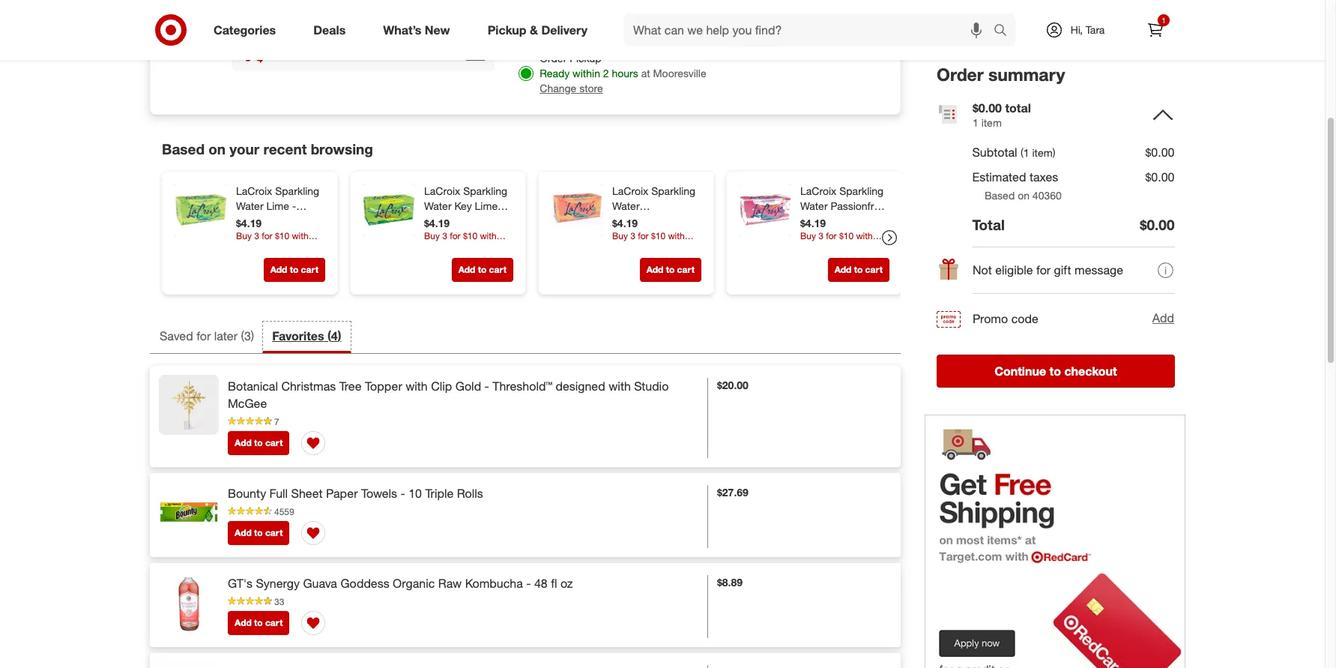 Task type: vqa. For each thing, say whether or not it's contained in the screenshot.
OEKO- to the bottom
no



Task type: describe. For each thing, give the bounding box(es) containing it.
(1
[[1022, 147, 1030, 159]]

$8.89
[[718, 576, 743, 588]]

lacroix for lacroix sparkling water lime - 8pk/12 fl oz cans
[[236, 184, 272, 197]]

bounty full sheet paper towels - 10 triple rolls list item
[[150, 473, 901, 557]]

organic
[[393, 576, 435, 591]]

to for add to cart button in the botanical christmas tree topper with clip gold - threshold™ designed with studio mcgee list item
[[254, 437, 263, 448]]

to for continue to checkout button
[[1050, 364, 1062, 379]]

eligible
[[996, 263, 1034, 278]]

- inside 'lacroix sparkling water lime - 8pk/12 fl oz cans'
[[292, 199, 296, 212]]

saved for later ( 3 )
[[160, 328, 254, 343]]

fl inside lacroix sparkling water pamplemousse (grapefruit) - 8pk/12 fl oz cans
[[648, 244, 654, 257]]

2
[[603, 67, 609, 79]]

add for add to cart button underneath lacroix sparkling water key lime - 8pk/12 fl oz cans
[[459, 264, 476, 275]]

add for add to cart button within the gt's synergy guava goddess organic raw kombucha - 48 fl oz list item
[[235, 617, 252, 628]]

add a substitute
[[273, 48, 350, 61]]

full
[[270, 486, 288, 501]]

cans inside lacroix sparkling water key lime - 8pk/12 fl oz cans
[[482, 214, 506, 227]]

1 with from the left
[[406, 379, 428, 394]]

order summary
[[937, 64, 1066, 85]]

categories
[[214, 22, 276, 37]]

add to cart button down lacroix sparkling water passionfruit - 8pk/12 fl oz cans
[[828, 258, 890, 282]]

window
[[612, 13, 648, 25]]

not
[[973, 263, 993, 278]]

get free shipping on hundreds of thousands of items* with target redcard. apply now for a credit or debit redcard. *some restrictions apply. image
[[925, 415, 1186, 668]]

add to cart button inside botanical christmas tree topper with clip gold - threshold™ designed with studio mcgee list item
[[228, 431, 290, 455]]

later.
[[611, 589, 633, 601]]

botanical
[[228, 379, 278, 394]]

2 with from the left
[[609, 379, 631, 394]]

oz inside lacroix sparkling water passionfruit - 8pk/12 fl oz cans
[[852, 214, 863, 227]]

Store pickup radio
[[519, 66, 534, 81]]

1 link
[[1140, 13, 1173, 46]]

to for add to cart button within the gt's synergy guava goddess organic raw kombucha - 48 fl oz list item
[[254, 617, 263, 628]]

gt's synergy guava goddess organic raw kombucha - 48 fl oz list item
[[150, 563, 901, 647]]

select
[[540, 13, 570, 25]]

botanical christmas tree topper with clip gold - threshold&#8482; designed with studio mcgee image
[[159, 375, 219, 435]]

water for passionfruit
[[801, 199, 828, 212]]

none radio inside the 'cart item ready to fulfill' 'group'
[[519, 13, 534, 28]]

$0.00 total 1 item
[[973, 100, 1032, 129]]

lacroix sparkling water passionfruit - 8pk/12 fl oz cans
[[801, 184, 886, 242]]

at inside order pickup ready within 2 hours at mooresville change store
[[642, 67, 651, 79]]

to for add to cart button underneath lacroix sparkling water key lime - 8pk/12 fl oz cans
[[478, 264, 487, 275]]

1 horizontal spatial add button
[[1152, 309, 1176, 328]]

7
[[274, 416, 279, 427]]

add to cart for add to cart button on top of favorites
[[270, 264, 319, 275]]

add for add to cart button on top of favorites
[[270, 264, 287, 275]]

1 inside $0.00 total 1 item
[[973, 116, 979, 129]]

threshold™
[[493, 379, 553, 394]]

more
[[570, 28, 594, 40]]

designed
[[556, 379, 606, 394]]

not eligible for gift message
[[973, 263, 1124, 278]]

search button
[[988, 13, 1024, 49]]

triple
[[425, 486, 454, 501]]

add to cart for add to cart button below (grapefruit) in the top left of the page
[[647, 264, 695, 275]]

oz inside 'lacroix sparkling water lime - 8pk/12 fl oz cans'
[[280, 214, 291, 227]]

hi, tara
[[1071, 23, 1106, 36]]

cans inside lacroix sparkling water pamplemousse (grapefruit) - 8pk/12 fl oz cans
[[670, 244, 695, 257]]

tree
[[339, 379, 362, 394]]

$4.19 for passionfruit
[[801, 217, 826, 229]]

on for your
[[209, 140, 226, 157]]

$4.19 for lime
[[236, 217, 262, 229]]

what's
[[383, 22, 422, 37]]

total
[[1006, 100, 1032, 115]]

gt's
[[228, 576, 253, 591]]

fl inside 'lacroix sparkling water lime - 8pk/12 fl oz cans'
[[272, 214, 277, 227]]

4559
[[274, 506, 294, 517]]

fl inside lacroix sparkling water passionfruit - 8pk/12 fl oz cans
[[843, 214, 849, 227]]

cart for add to cart button within bounty full sheet paper towels - 10 triple rolls list item
[[265, 527, 283, 538]]

add to cart button down lacroix sparkling water key lime - 8pk/12 fl oz cans
[[452, 258, 514, 282]]

40360
[[1033, 189, 1062, 201]]

sparkling for passionfruit
[[840, 184, 884, 197]]

what's new link
[[371, 13, 469, 46]]

sparkling for key
[[464, 184, 508, 197]]

continue to checkout
[[995, 364, 1118, 379]]

raw
[[438, 576, 462, 591]]

cart for add to cart button underneath lacroix sparkling water key lime - 8pk/12 fl oz cans
[[489, 264, 507, 275]]

item)
[[1033, 147, 1057, 159]]

item
[[541, 589, 561, 601]]

fl inside list item
[[551, 576, 557, 591]]

hours
[[612, 67, 639, 79]]

gold
[[456, 379, 482, 394]]

cart for add to cart button in the botanical christmas tree topper with clip gold - threshold™ designed with studio mcgee list item
[[265, 437, 283, 448]]

ready
[[540, 67, 570, 79]]

cans inside 'lacroix sparkling water lime - 8pk/12 fl oz cans'
[[294, 214, 318, 227]]

at inside select delivery window at checkout learn more
[[651, 13, 660, 25]]

cart for add to cart button below lacroix sparkling water passionfruit - 8pk/12 fl oz cans
[[866, 264, 883, 275]]

add to cart button inside gt's synergy guava goddess organic raw kombucha - 48 fl oz list item
[[228, 611, 290, 635]]

lacroix sparkling water lime - 8pk/12 fl oz cans link
[[236, 184, 322, 227]]

within
[[573, 67, 601, 79]]

change
[[540, 82, 577, 94]]

cart for add to cart button within the gt's synergy guava goddess organic raw kombucha - 48 fl oz list item
[[265, 617, 283, 628]]

pamplemousse
[[613, 214, 685, 227]]

lime inside 'lacroix sparkling water lime - 8pk/12 fl oz cans'
[[267, 199, 289, 212]]

$27.69
[[718, 486, 749, 498]]

categories link
[[201, 13, 295, 46]]

item
[[982, 116, 1002, 129]]

sheet
[[291, 486, 323, 501]]

based for based on 40360
[[985, 189, 1015, 201]]

synergy
[[256, 576, 300, 591]]

paper
[[326, 486, 358, 501]]

christmas
[[281, 379, 336, 394]]

add to cart button up favorites
[[264, 258, 325, 282]]

gt's synergy guava goddess organic raw kombucha - 48 fl oz link
[[228, 575, 573, 592]]

8pk/12 inside 'lacroix sparkling water lime - 8pk/12 fl oz cans'
[[236, 214, 269, 227]]

pickup & delivery link
[[475, 13, 607, 46]]

learn more button
[[540, 27, 594, 42]]

passionfruit
[[831, 199, 886, 212]]

8pk/12 inside lacroix sparkling water pamplemousse (grapefruit) - 8pk/12 fl oz cans
[[613, 244, 645, 257]]

studio
[[635, 379, 669, 394]]

estimated taxes
[[973, 169, 1059, 184]]

clip
[[431, 379, 452, 394]]

oz inside lacroix sparkling water key lime - 8pk/12 fl oz cans
[[468, 214, 479, 227]]

to for add to cart button on top of favorites
[[290, 264, 299, 275]]

order for order pickup ready within 2 hours at mooresville change store
[[540, 52, 567, 64]]

8pk/12 inside lacroix sparkling water key lime - 8pk/12 fl oz cans
[[424, 214, 457, 227]]

a
[[296, 48, 301, 61]]

item saved for later.
[[541, 589, 633, 601]]

continue
[[995, 364, 1047, 379]]

taxes
[[1031, 169, 1059, 184]]

botanical christmas tree topper with clip gold - threshold™ designed with studio mcgee list item
[[150, 366, 901, 467]]

store
[[580, 82, 603, 94]]

goddess
[[341, 576, 390, 591]]

browsing
[[311, 140, 373, 157]]

add to cart for add to cart button within bounty full sheet paper towels - 10 triple rolls list item
[[235, 527, 283, 538]]

saved
[[564, 589, 592, 601]]

botanical christmas tree topper with clip gold - threshold™ designed with studio mcgee link
[[228, 378, 699, 412]]

2 ( from the left
[[328, 328, 331, 343]]

add for add to cart button below lacroix sparkling water passionfruit - 8pk/12 fl oz cans
[[835, 264, 852, 275]]



Task type: locate. For each thing, give the bounding box(es) containing it.
0 horizontal spatial 1
[[973, 116, 979, 129]]

0 horizontal spatial pickup
[[488, 22, 527, 37]]

add to cart button down (grapefruit) in the top left of the page
[[640, 258, 702, 282]]

for left later.
[[595, 589, 608, 601]]

add to cart inside gt's synergy guava goddess organic raw kombucha - 48 fl oz list item
[[235, 617, 283, 628]]

to for add to cart button within bounty full sheet paper towels - 10 triple rolls list item
[[254, 527, 263, 538]]

1 right 'tara'
[[1162, 16, 1167, 25]]

water down your
[[236, 199, 264, 212]]

add to cart button down 4559
[[228, 521, 290, 545]]

1 horizontal spatial 1
[[1162, 16, 1167, 25]]

1 $4.19 from the left
[[236, 217, 262, 229]]

lacroix inside lacroix sparkling water passionfruit - 8pk/12 fl oz cans
[[801, 184, 837, 197]]

total
[[973, 216, 1006, 233]]

0 vertical spatial on
[[209, 140, 226, 157]]

2 vertical spatial for
[[595, 589, 608, 601]]

to
[[290, 264, 299, 275], [478, 264, 487, 275], [666, 264, 675, 275], [855, 264, 863, 275], [1050, 364, 1062, 379], [254, 437, 263, 448], [254, 527, 263, 538], [254, 617, 263, 628]]

cart down "33"
[[265, 617, 283, 628]]

lacroix down your
[[236, 184, 272, 197]]

lacroix sparkling water lime - 8pk/12 fl oz cans image
[[175, 184, 227, 236], [175, 184, 227, 236]]

add to cart down lacroix sparkling water key lime - 8pk/12 fl oz cans
[[459, 264, 507, 275]]

0 vertical spatial for
[[1037, 263, 1051, 278]]

lacroix for lacroix sparkling water pamplemousse (grapefruit) - 8pk/12 fl oz cans
[[613, 184, 649, 197]]

1 vertical spatial 1
[[973, 116, 979, 129]]

sparkling up passionfruit
[[840, 184, 884, 197]]

1 ( from the left
[[241, 328, 244, 343]]

search
[[988, 24, 1024, 39]]

water inside lacroix sparkling water key lime - 8pk/12 fl oz cans
[[424, 199, 452, 212]]

lacroix for lacroix sparkling water passionfruit - 8pk/12 fl oz cans
[[801, 184, 837, 197]]

2 $4.19 from the left
[[424, 217, 450, 229]]

add inside gt's synergy guava goddess organic raw kombucha - 48 fl oz list item
[[235, 617, 252, 628]]

2 lime from the left
[[475, 199, 498, 212]]

mooresville
[[653, 67, 707, 79]]

1 ) from the left
[[251, 328, 254, 343]]

cart for add to cart button on top of favorites
[[301, 264, 319, 275]]

for for not
[[1037, 263, 1051, 278]]

add to cart for add to cart button within the gt's synergy guava goddess organic raw kombucha - 48 fl oz list item
[[235, 617, 283, 628]]

2 sparkling from the left
[[464, 184, 508, 197]]

$4.19 for key
[[424, 217, 450, 229]]

promo
[[973, 311, 1009, 326]]

8pk/12 down 'key'
[[424, 214, 457, 227]]

oz down passionfruit
[[852, 214, 863, 227]]

with left clip
[[406, 379, 428, 394]]

order inside order pickup ready within 2 hours at mooresville change store
[[540, 52, 567, 64]]

subtotal (1 item)
[[973, 145, 1057, 160]]

0 horizontal spatial based
[[162, 140, 205, 157]]

lime right 'key'
[[475, 199, 498, 212]]

to down bounty
[[254, 527, 263, 538]]

sparkling
[[275, 184, 320, 197], [464, 184, 508, 197], [652, 184, 696, 197], [840, 184, 884, 197]]

cart item ready to fulfill group
[[151, 0, 901, 114]]

lacroix sparkling water passionfruit - 8pk/12 fl oz cans image
[[739, 184, 792, 236], [739, 184, 792, 236]]

1 lime from the left
[[267, 199, 289, 212]]

48
[[535, 576, 548, 591]]

fl down 'key'
[[460, 214, 465, 227]]

1 vertical spatial at
[[642, 67, 651, 79]]

bounty full sheet paper towels - 10 triple rolls
[[228, 486, 483, 501]]

delivery
[[542, 22, 588, 37]]

oz
[[280, 214, 291, 227], [468, 214, 479, 227], [852, 214, 863, 227], [657, 244, 667, 257], [561, 576, 573, 591]]

add to cart down 'lacroix sparkling water lime - 8pk/12 fl oz cans'
[[270, 264, 319, 275]]

lacroix inside lacroix sparkling water pamplemousse (grapefruit) - 8pk/12 fl oz cans
[[613, 184, 649, 197]]

cart inside botanical christmas tree topper with clip gold - threshold™ designed with studio mcgee list item
[[265, 437, 283, 448]]

add
[[273, 48, 293, 61], [466, 48, 485, 61], [270, 264, 287, 275], [459, 264, 476, 275], [647, 264, 664, 275], [835, 264, 852, 275], [1153, 311, 1175, 326], [235, 437, 252, 448], [235, 527, 252, 538], [235, 617, 252, 628]]

change store button
[[540, 81, 603, 96]]

3 sparkling from the left
[[652, 184, 696, 197]]

oz right 48
[[561, 576, 573, 591]]

for for item
[[595, 589, 608, 601]]

at right hours
[[642, 67, 651, 79]]

0 vertical spatial 1
[[1162, 16, 1167, 25]]

lacroix sparkling water key lime - 8pk/12 fl oz cans
[[424, 184, 508, 227]]

cart inside bounty full sheet paper towels - 10 triple rolls list item
[[265, 527, 283, 538]]

lacroix sparkling water key lime - 8pk/12 fl oz cans image
[[363, 184, 415, 236], [363, 184, 415, 236]]

checkout up mooresville in the top of the page
[[663, 13, 706, 25]]

add inside bounty full sheet paper towels - 10 triple rolls list item
[[235, 527, 252, 538]]

0 horizontal spatial add button
[[465, 48, 486, 62]]

add for add to cart button below (grapefruit) in the top left of the page
[[647, 264, 664, 275]]

4
[[331, 328, 338, 343]]

to inside button
[[1050, 364, 1062, 379]]

to for add to cart button below (grapefruit) in the top left of the page
[[666, 264, 675, 275]]

based for based on your recent browsing
[[162, 140, 205, 157]]

lacroix up 'key'
[[424, 184, 461, 197]]

add to cart down (grapefruit) in the top left of the page
[[647, 264, 695, 275]]

1 left 'item'
[[973, 116, 979, 129]]

sparkling for lime
[[275, 184, 320, 197]]

4 water from the left
[[801, 199, 828, 212]]

add inside botanical christmas tree topper with clip gold - threshold™ designed with studio mcgee list item
[[235, 437, 252, 448]]

to down lacroix sparkling water key lime - 8pk/12 fl oz cans
[[478, 264, 487, 275]]

1
[[1162, 16, 1167, 25], [973, 116, 979, 129]]

8pk/12 down your
[[236, 214, 269, 227]]

recent
[[264, 140, 307, 157]]

gt&#39;s synergy guava goddess organic raw kombucha - 48 fl oz image
[[159, 572, 219, 632]]

substitute
[[304, 48, 350, 61]]

on left your
[[209, 140, 226, 157]]

add to cart button down "33"
[[228, 611, 290, 635]]

add to cart for add to cart button underneath lacroix sparkling water key lime - 8pk/12 fl oz cans
[[459, 264, 507, 275]]

1 vertical spatial add button
[[1152, 309, 1176, 328]]

based left your
[[162, 140, 205, 157]]

delivery
[[573, 13, 609, 25]]

to right continue
[[1050, 364, 1062, 379]]

cart down 4559
[[265, 527, 283, 538]]

add to cart for add to cart button below lacroix sparkling water passionfruit - 8pk/12 fl oz cans
[[835, 264, 883, 275]]

mcgee
[[228, 396, 267, 411]]

sparkling inside lacroix sparkling water key lime - 8pk/12 fl oz cans
[[464, 184, 508, 197]]

lacroix inside 'lacroix sparkling water lime - 8pk/12 fl oz cans'
[[236, 184, 272, 197]]

add for add to cart button in the botanical christmas tree topper with clip gold - threshold™ designed with studio mcgee list item
[[235, 437, 252, 448]]

$20.00
[[718, 379, 749, 391]]

2 water from the left
[[424, 199, 452, 212]]

fl right 48
[[551, 576, 557, 591]]

sparkling inside 'lacroix sparkling water lime - 8pk/12 fl oz cans'
[[275, 184, 320, 197]]

to for add to cart button below lacroix sparkling water passionfruit - 8pk/12 fl oz cans
[[855, 264, 863, 275]]

new
[[425, 22, 450, 37]]

your
[[230, 140, 260, 157]]

checkout inside button
[[1065, 364, 1118, 379]]

cart up favorites ( 4 )
[[301, 264, 319, 275]]

8pk/12
[[236, 214, 269, 227], [424, 214, 457, 227], [808, 214, 840, 227], [613, 244, 645, 257]]

10
[[409, 486, 422, 501]]

1 sparkling from the left
[[275, 184, 320, 197]]

water inside 'lacroix sparkling water lime - 8pk/12 fl oz cans'
[[236, 199, 264, 212]]

for left 'gift'
[[1037, 263, 1051, 278]]

favorites ( 4 )
[[272, 328, 342, 343]]

1 lacroix from the left
[[236, 184, 272, 197]]

0 horizontal spatial lime
[[267, 199, 289, 212]]

lacroix sparkling water pamplemousse (grapefruit) - 8pk/12 fl oz cans link
[[613, 184, 699, 257]]

cans inside lacroix sparkling water passionfruit - 8pk/12 fl oz cans
[[801, 229, 825, 242]]

order for order summary
[[937, 64, 984, 85]]

bounty full sheet paper towels - 10 triple rolls link
[[228, 485, 483, 502]]

$4.19
[[236, 217, 262, 229], [424, 217, 450, 229], [613, 217, 638, 229], [801, 217, 826, 229]]

lacroix up "pamplemousse"
[[613, 184, 649, 197]]

to down 'lacroix sparkling water lime - 8pk/12 fl oz cans'
[[290, 264, 299, 275]]

add to cart for add to cart button in the botanical christmas tree topper with clip gold - threshold™ designed with studio mcgee list item
[[235, 437, 283, 448]]

1 horizontal spatial on
[[1018, 189, 1030, 201]]

- inside botanical christmas tree topper with clip gold - threshold™ designed with studio mcgee
[[485, 379, 490, 394]]

water for key
[[424, 199, 452, 212]]

based
[[162, 140, 205, 157], [985, 189, 1015, 201]]

at right the window
[[651, 13, 660, 25]]

cart down lacroix sparkling water key lime - 8pk/12 fl oz cans link
[[489, 264, 507, 275]]

3 $4.19 from the left
[[613, 217, 638, 229]]

what's new
[[383, 22, 450, 37]]

1 horizontal spatial based
[[985, 189, 1015, 201]]

) right favorites
[[338, 328, 342, 343]]

add button
[[465, 48, 486, 62], [1152, 309, 1176, 328]]

8pk/12 inside lacroix sparkling water passionfruit - 8pk/12 fl oz cans
[[808, 214, 840, 227]]

1 horizontal spatial pickup
[[570, 52, 602, 64]]

lacroix
[[236, 184, 272, 197], [424, 184, 461, 197], [613, 184, 649, 197], [801, 184, 837, 197]]

fl inside lacroix sparkling water key lime - 8pk/12 fl oz cans
[[460, 214, 465, 227]]

select delivery window at checkout learn more
[[540, 13, 706, 40]]

0 horizontal spatial checkout
[[663, 13, 706, 25]]

lacroix sparkling water passionfruit - 8pk/12 fl oz cans link
[[801, 184, 887, 242]]

fl down passionfruit
[[843, 214, 849, 227]]

checkout right continue
[[1065, 364, 1118, 379]]

based on 40360
[[985, 189, 1062, 201]]

2 lacroix from the left
[[424, 184, 461, 197]]

fl
[[272, 214, 277, 227], [460, 214, 465, 227], [843, 214, 849, 227], [648, 244, 654, 257], [551, 576, 557, 591]]

1 horizontal spatial at
[[651, 13, 660, 25]]

1 vertical spatial for
[[197, 328, 211, 343]]

33
[[274, 596, 284, 607]]

cart down lacroix sparkling water passionfruit - 8pk/12 fl oz cans
[[866, 264, 883, 275]]

8pk/12 down (grapefruit) in the top left of the page
[[613, 244, 645, 257]]

code
[[1012, 311, 1039, 326]]

4 lacroix from the left
[[801, 184, 837, 197]]

1 horizontal spatial )
[[338, 328, 342, 343]]

1 horizontal spatial lime
[[475, 199, 498, 212]]

continue to checkout button
[[937, 355, 1176, 388]]

$0.00 inside $0.00 total 1 item
[[973, 100, 1003, 115]]

water inside lacroix sparkling water passionfruit - 8pk/12 fl oz cans
[[801, 199, 828, 212]]

1 vertical spatial pickup
[[570, 52, 602, 64]]

for left later
[[197, 328, 211, 343]]

1 vertical spatial based
[[985, 189, 1015, 201]]

pickup & delivery
[[488, 22, 588, 37]]

3 lacroix from the left
[[613, 184, 649, 197]]

based down estimated
[[985, 189, 1015, 201]]

) right later
[[251, 328, 254, 343]]

1 horizontal spatial with
[[609, 379, 631, 394]]

sparkling inside lacroix sparkling water pamplemousse (grapefruit) - 8pk/12 fl oz cans
[[652, 184, 696, 197]]

add to cart inside botanical christmas tree topper with clip gold - threshold™ designed with studio mcgee list item
[[235, 437, 283, 448]]

on for 40360
[[1018, 189, 1030, 201]]

pickup up within
[[570, 52, 602, 64]]

0 horizontal spatial at
[[642, 67, 651, 79]]

sparkling down "recent"
[[275, 184, 320, 197]]

fl down (grapefruit) in the top left of the page
[[648, 244, 654, 257]]

gt's synergy guava goddess organic raw kombucha - 48 fl oz
[[228, 576, 573, 591]]

0 horizontal spatial )
[[251, 328, 254, 343]]

8pk/12 down passionfruit
[[808, 214, 840, 227]]

cart down 7
[[265, 437, 283, 448]]

oz down "recent"
[[280, 214, 291, 227]]

0 vertical spatial based
[[162, 140, 205, 157]]

sparkling up 'key'
[[464, 184, 508, 197]]

1 water from the left
[[236, 199, 264, 212]]

sparkling for pamplemousse
[[652, 184, 696, 197]]

pickup
[[488, 22, 527, 37], [570, 52, 602, 64]]

(
[[241, 328, 244, 343], [328, 328, 331, 343]]

oz down (grapefruit) in the top left of the page
[[657, 244, 667, 257]]

to down lacroix sparkling water passionfruit - 8pk/12 fl oz cans
[[855, 264, 863, 275]]

add to cart button down 7
[[228, 431, 290, 455]]

0 horizontal spatial order
[[540, 52, 567, 64]]

cart down "lacroix sparkling water pamplemousse (grapefruit) - 8pk/12 fl oz cans" link
[[678, 264, 695, 275]]

order
[[540, 52, 567, 64], [937, 64, 984, 85]]

rolls
[[457, 486, 483, 501]]

add for add to cart button within bounty full sheet paper towels - 10 triple rolls list item
[[235, 527, 252, 538]]

add to cart inside bounty full sheet paper towels - 10 triple rolls list item
[[235, 527, 283, 538]]

learn
[[540, 28, 567, 40]]

cart inside gt's synergy guava goddess organic raw kombucha - 48 fl oz list item
[[265, 617, 283, 628]]

lacroix sparkling water key lime - 8pk/12 fl oz cans link
[[424, 184, 511, 227]]

- inside lacroix sparkling water pamplemousse (grapefruit) - 8pk/12 fl oz cans
[[669, 229, 673, 242]]

lime down "recent"
[[267, 199, 289, 212]]

sparkling inside lacroix sparkling water passionfruit - 8pk/12 fl oz cans
[[840, 184, 884, 197]]

water left 'key'
[[424, 199, 452, 212]]

0 vertical spatial at
[[651, 13, 660, 25]]

None radio
[[519, 13, 534, 28]]

sparkling up "pamplemousse"
[[652, 184, 696, 197]]

bounty
[[228, 486, 266, 501]]

pickup left &
[[488, 22, 527, 37]]

0 vertical spatial add button
[[465, 48, 486, 62]]

towels
[[361, 486, 397, 501]]

key
[[455, 199, 472, 212]]

0 vertical spatial checkout
[[663, 13, 706, 25]]

order up the ready
[[540, 52, 567, 64]]

order pickup ready within 2 hours at mooresville change store
[[540, 52, 707, 94]]

water left passionfruit
[[801, 199, 828, 212]]

bounty full sheet paper towels - 10 triple rolls image
[[159, 482, 219, 542]]

1 horizontal spatial (
[[328, 328, 331, 343]]

(grapefruit)
[[613, 229, 666, 242]]

1 horizontal spatial for
[[595, 589, 608, 601]]

pickup inside order pickup ready within 2 hours at mooresville change store
[[570, 52, 602, 64]]

lacroix inside lacroix sparkling water key lime - 8pk/12 fl oz cans
[[424, 184, 461, 197]]

lacroix for lacroix sparkling water key lime - 8pk/12 fl oz cans
[[424, 184, 461, 197]]

- inside lacroix sparkling water key lime - 8pk/12 fl oz cans
[[501, 199, 505, 212]]

on down estimated taxes
[[1018, 189, 1030, 201]]

add to cart down 7
[[235, 437, 283, 448]]

3
[[244, 328, 251, 343]]

water up "pamplemousse"
[[613, 199, 640, 212]]

$0.00
[[973, 100, 1003, 115], [1146, 145, 1176, 160], [1146, 169, 1176, 184], [1141, 216, 1176, 233]]

1 horizontal spatial order
[[937, 64, 984, 85]]

to down "lacroix sparkling water pamplemousse (grapefruit) - 8pk/12 fl oz cans" link
[[666, 264, 675, 275]]

water inside lacroix sparkling water pamplemousse (grapefruit) - 8pk/12 fl oz cans
[[613, 199, 640, 212]]

message
[[1075, 263, 1124, 278]]

add to cart down 4559
[[235, 527, 283, 538]]

with left studio
[[609, 379, 631, 394]]

fl down based on your recent browsing
[[272, 214, 277, 227]]

( right favorites
[[328, 328, 331, 343]]

2 ) from the left
[[338, 328, 342, 343]]

order up 'item'
[[937, 64, 984, 85]]

0 horizontal spatial on
[[209, 140, 226, 157]]

0 horizontal spatial with
[[406, 379, 428, 394]]

4 sparkling from the left
[[840, 184, 884, 197]]

lacroix sparkling water pamplemousse (grapefruit) - 8pk/12 fl oz cans image
[[551, 184, 604, 236], [551, 184, 604, 236]]

oz inside list item
[[561, 576, 573, 591]]

4 $4.19 from the left
[[801, 217, 826, 229]]

add to cart down "33"
[[235, 617, 283, 628]]

oz down 'key'
[[468, 214, 479, 227]]

oz inside lacroix sparkling water pamplemousse (grapefruit) - 8pk/12 fl oz cans
[[657, 244, 667, 257]]

lime inside lacroix sparkling water key lime - 8pk/12 fl oz cans
[[475, 199, 498, 212]]

add to cart button inside bounty full sheet paper towels - 10 triple rolls list item
[[228, 521, 290, 545]]

cart for add to cart button below (grapefruit) in the top left of the page
[[678, 264, 695, 275]]

tara
[[1086, 23, 1106, 36]]

add to cart down lacroix sparkling water passionfruit - 8pk/12 fl oz cans
[[835, 264, 883, 275]]

$4.19 for pamplemousse
[[613, 217, 638, 229]]

add to cart
[[270, 264, 319, 275], [459, 264, 507, 275], [647, 264, 695, 275], [835, 264, 883, 275], [235, 437, 283, 448], [235, 527, 283, 538], [235, 617, 283, 628]]

)
[[251, 328, 254, 343], [338, 328, 342, 343]]

2 horizontal spatial for
[[1037, 263, 1051, 278]]

to down the mcgee
[[254, 437, 263, 448]]

0 horizontal spatial for
[[197, 328, 211, 343]]

lacroix up passionfruit
[[801, 184, 837, 197]]

&
[[530, 22, 538, 37]]

( right later
[[241, 328, 244, 343]]

1 horizontal spatial checkout
[[1065, 364, 1118, 379]]

list item
[[150, 653, 901, 668]]

1 vertical spatial on
[[1018, 189, 1030, 201]]

water for lime
[[236, 199, 264, 212]]

hi,
[[1071, 23, 1083, 36]]

to down the synergy on the left of the page
[[254, 617, 263, 628]]

deals link
[[301, 13, 365, 46]]

- inside lacroix sparkling water passionfruit - 8pk/12 fl oz cans
[[801, 214, 805, 227]]

lacroix sparkling water lime - 8pk/12 fl oz cans
[[236, 184, 320, 227]]

to inside gt's synergy guava goddess organic raw kombucha - 48 fl oz list item
[[254, 617, 263, 628]]

0 horizontal spatial (
[[241, 328, 244, 343]]

cart
[[301, 264, 319, 275], [489, 264, 507, 275], [678, 264, 695, 275], [866, 264, 883, 275], [265, 437, 283, 448], [265, 527, 283, 538], [265, 617, 283, 628]]

1 vertical spatial checkout
[[1065, 364, 1118, 379]]

subtotal
[[973, 145, 1018, 160]]

water for pamplemousse
[[613, 199, 640, 212]]

lacroix sparkling water pamplemousse (grapefruit) - 8pk/12 fl oz cans
[[613, 184, 696, 257]]

checkout inside select delivery window at checkout learn more
[[663, 13, 706, 25]]

promo code
[[973, 311, 1039, 326]]

0 vertical spatial pickup
[[488, 22, 527, 37]]

to inside list item
[[254, 437, 263, 448]]

3 water from the left
[[613, 199, 640, 212]]

What can we help you find? suggestions appear below search field
[[625, 13, 998, 46]]

to inside list item
[[254, 527, 263, 538]]



